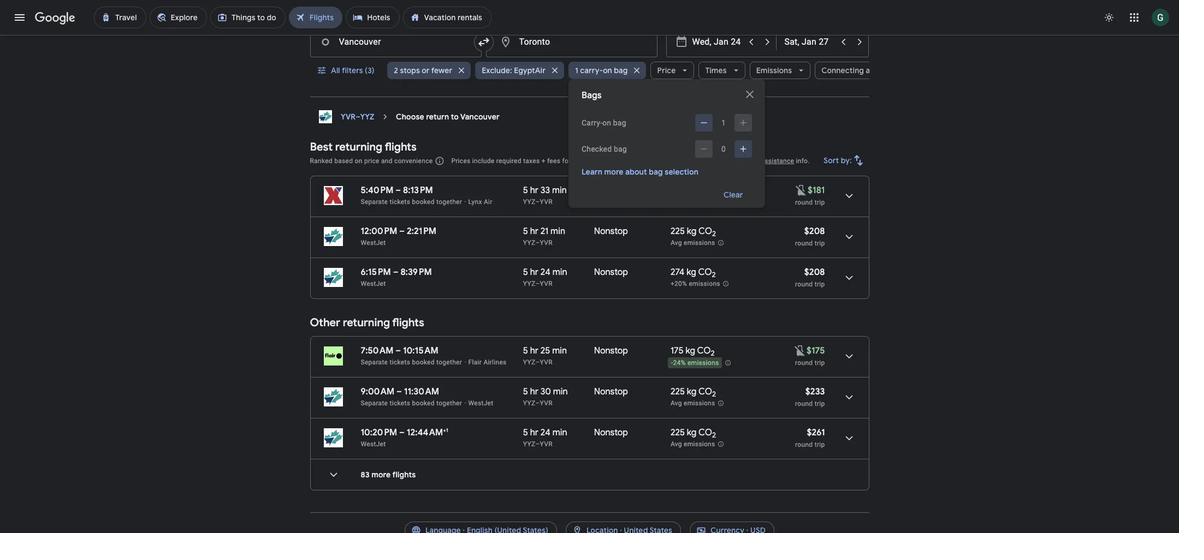 Task type: vqa. For each thing, say whether or not it's contained in the screenshot.
the Emissions
yes



Task type: describe. For each thing, give the bounding box(es) containing it.
hr for 2:21 pm
[[530, 226, 539, 237]]

exclude:
[[482, 66, 512, 75]]

8:13 pm
[[403, 185, 433, 196]]

208 US dollars text field
[[805, 226, 825, 237]]

nonstop flight. element for 10:20 pm – 12:44 am + 1
[[594, 428, 628, 440]]

or
[[422, 66, 430, 75]]

$181
[[808, 185, 825, 196]]

best returning flights
[[310, 140, 417, 154]]

Arrival time: 12:44 AM on  Sunday, January 28. text field
[[407, 427, 448, 439]]

1 carry-on bag button
[[569, 57, 646, 84]]

yvr for 11:30 am
[[540, 400, 553, 408]]

$175
[[807, 346, 825, 357]]

lynx air
[[468, 198, 493, 206]]

Arrival time: 2:21 PM. text field
[[407, 226, 436, 237]]

225 for 225
[[671, 387, 685, 398]]

flight details. leaves toronto pearson international airport at 6:15 pm on saturday, january 27 and arrives at vancouver international airport at 8:39 pm on saturday, january 27. image
[[836, 265, 862, 291]]

sort by: button
[[819, 147, 869, 174]]

prices
[[451, 157, 471, 165]]

selection
[[665, 167, 699, 177]]

5 for 10:15 am
[[523, 346, 528, 357]]

carry-
[[580, 66, 603, 75]]

12:00 pm
[[361, 226, 397, 237]]

9:00 am
[[361, 387, 395, 398]]

total duration 5 hr 21 min. element
[[523, 226, 594, 239]]

-24% emissions
[[671, 360, 719, 367]]

flight details. leaves toronto pearson international airport at 10:20 pm on saturday, january 27 and arrives at vancouver international airport at 12:44 am on sunday, january 28. image
[[836, 426, 862, 452]]

leaves toronto pearson international airport at 12:00 pm on saturday, january 27 and arrives at vancouver international airport at 2:21 pm on saturday, january 27. element
[[361, 226, 436, 237]]

times
[[705, 66, 727, 75]]

$261
[[807, 428, 825, 439]]

for
[[562, 157, 571, 165]]

5 for 11:30 am
[[523, 387, 528, 398]]

274 kg co 2
[[671, 267, 716, 280]]

6:15 pm
[[361, 267, 391, 278]]

flights for best returning flights
[[385, 140, 417, 154]]

leaves toronto pearson international airport at 9:00 am on saturday, january 27 and arrives at vancouver international airport at 11:30 am on saturday, january 27. element
[[361, 387, 439, 398]]

175 for 175 kg co 2
[[671, 346, 684, 357]]

Departure time: 10:20 PM. text field
[[361, 428, 397, 439]]

main menu image
[[13, 11, 26, 24]]

0 vertical spatial +
[[542, 157, 546, 165]]

learn more about bag selection link
[[582, 167, 699, 177]]

1 inside 10:20 pm – 12:44 am + 1
[[446, 427, 448, 434]]

– inside 12:00 pm – 2:21 pm westjet
[[399, 226, 405, 237]]

total duration 5 hr 24 min. element for 5 hr 21 min
[[523, 267, 594, 280]]

vancouver
[[460, 112, 500, 122]]

trip for 11:30 am
[[815, 400, 825, 408]]

tickets for 8:13 pm
[[390, 198, 410, 206]]

apply.
[[707, 157, 725, 165]]

adult.
[[578, 157, 596, 165]]

1 nonstop flight. element from the top
[[594, 226, 628, 239]]

208 US dollars text field
[[805, 267, 825, 278]]

close dialog image
[[743, 88, 757, 101]]

round for 12:44 am
[[795, 441, 813, 449]]

tickets for 11:30 am
[[390, 400, 410, 408]]

lynx
[[468, 198, 482, 206]]

learn
[[582, 167, 603, 177]]

11:30 am
[[404, 387, 439, 398]]

avg for 274
[[671, 239, 682, 247]]

5 hr 33 min yyz – yvr
[[523, 185, 567, 206]]

assistance
[[761, 157, 794, 165]]

on for 1 carry-on bag
[[603, 66, 612, 75]]

flight details. leaves toronto pearson international airport at 9:00 am on saturday, january 27 and arrives at vancouver international airport at 11:30 am on saturday, january 27. image
[[836, 385, 862, 411]]

10:20 pm
[[361, 428, 397, 439]]

booked for 10:15 am
[[412, 359, 435, 367]]

trip for 2:21 pm
[[815, 240, 825, 247]]

yyz for 2:21 pm
[[523, 239, 536, 247]]

change appearance image
[[1096, 4, 1123, 31]]

by:
[[841, 156, 852, 166]]

separate tickets booked together for 8:13 pm
[[361, 198, 462, 206]]

10:15 am
[[403, 346, 438, 357]]

1 vertical spatial on
[[603, 119, 611, 127]]

round for 2:21 pm
[[795, 240, 813, 247]]

min for 9:00 am – 11:30 am
[[553, 387, 568, 398]]

other
[[310, 316, 340, 330]]

separate tickets booked together. this trip includes tickets from multiple airlines. missed connections may be protected by kiwi.com.. element for 11:30 am
[[361, 400, 462, 408]]

separate tickets booked together for 10:15 am
[[361, 359, 462, 367]]

on for ranked based on price and convenience
[[355, 157, 363, 165]]

min for 10:20 pm – 12:44 am + 1
[[553, 428, 567, 439]]

1 trip from the top
[[815, 199, 825, 206]]

total duration 5 hr 24 min. element for 5 hr 30 min
[[523, 428, 594, 440]]

airports
[[866, 66, 895, 75]]

233 US dollars text field
[[806, 387, 825, 398]]

21
[[541, 226, 549, 237]]

Departure time: 5:40 PM. text field
[[361, 185, 394, 196]]

1 button
[[387, 3, 431, 22]]

225 kg co 2 for 225
[[671, 387, 716, 399]]

181 US dollars text field
[[808, 185, 825, 196]]

12:00 pm – 2:21 pm westjet
[[361, 226, 436, 247]]

– down the 5 hr 30 min yyz – yvr
[[536, 441, 540, 448]]

together for 10:15 am
[[436, 359, 462, 367]]

5 hr 24 min yyz – yvr for 30
[[523, 428, 567, 448]]

exclude: egyptair button
[[475, 57, 564, 84]]

nonstop for 9:00 am – 11:30 am
[[594, 387, 628, 398]]

(3)
[[365, 66, 374, 75]]

airlines
[[484, 359, 507, 367]]

175 kg co 2
[[671, 346, 715, 358]]

returning for other
[[343, 316, 390, 330]]

83 more flights
[[361, 470, 416, 480]]

30
[[541, 387, 551, 398]]

Departure time: 6:15 PM. text field
[[361, 267, 391, 278]]

nonstop for 10:20 pm – 12:44 am + 1
[[594, 428, 628, 439]]

tickets for 10:15 am
[[390, 359, 410, 367]]

price
[[364, 157, 380, 165]]

2 for 2:21 pm
[[712, 230, 716, 239]]

trip for 12:44 am
[[815, 441, 825, 449]]

bags
[[582, 90, 602, 101]]

1 fees from the left
[[547, 157, 561, 165]]

5 hr 25 min yyz – yvr
[[523, 346, 567, 367]]

flair airlines
[[468, 359, 507, 367]]

exclude: egyptair
[[482, 66, 546, 75]]

round for 11:30 am
[[795, 400, 813, 408]]

yyz for 12:44 am
[[523, 441, 536, 448]]

yyz for 8:39 pm
[[523, 280, 536, 288]]

+20%
[[671, 280, 687, 288]]

avg emissions for 274
[[671, 239, 715, 247]]

5 hr 24 min yyz – yvr for 21
[[523, 267, 567, 288]]

– inside 5 hr 25 min yyz – yvr
[[536, 359, 540, 367]]

3 225 from the top
[[671, 428, 685, 439]]

leaves toronto pearson international airport at 10:20 pm on saturday, january 27 and arrives at vancouver international airport at 12:44 am on sunday, january 28. element
[[361, 427, 448, 439]]

2:21 pm
[[407, 226, 436, 237]]

bag inside main content
[[665, 157, 676, 165]]

this price for this flight doesn't include overhead bin access. if you need a carry-on bag, use the bags filter to update prices. image
[[795, 184, 808, 197]]

best
[[310, 140, 333, 154]]

charges
[[625, 157, 650, 165]]

261 US dollars text field
[[807, 428, 825, 439]]

5:40 pm
[[361, 185, 394, 196]]

3 avg emissions from the top
[[671, 441, 715, 449]]

stops
[[400, 66, 420, 75]]

flight details. leaves toronto pearson international airport at 5:40 pm on saturday, january 27 and arrives at vancouver international airport at 8:13 pm on saturday, january 27. image
[[836, 183, 862, 209]]

all filters (3) button
[[310, 57, 383, 84]]

$208 round trip for 225
[[795, 226, 825, 247]]

co for 10:20 pm – 12:44 am + 1
[[699, 428, 712, 439]]

5 hr 30 min yyz – yvr
[[523, 387, 568, 408]]

separate for 9:00 am
[[361, 400, 388, 408]]

25
[[541, 346, 550, 357]]

– inside 6:15 pm – 8:39 pm westjet
[[393, 267, 399, 278]]

total duration 5 hr 30 min. element
[[523, 387, 594, 399]]

bag fees button
[[665, 157, 691, 165]]

passenger assistance button
[[727, 157, 794, 165]]

hr for 8:39 pm
[[530, 267, 539, 278]]

3 avg from the top
[[671, 441, 682, 449]]

2 for 12:44 am
[[712, 431, 716, 440]]

6:15 pm – 8:39 pm westjet
[[361, 267, 432, 288]]

all
[[331, 66, 340, 75]]

fewer
[[431, 66, 452, 75]]

connecting
[[822, 66, 864, 75]]

separate tickets booked together for 11:30 am
[[361, 400, 462, 408]]

co for 7:50 am – 10:15 am
[[697, 346, 711, 357]]

swap origin and destination. image
[[477, 36, 490, 49]]

times button
[[699, 57, 746, 84]]

$208 for 225
[[805, 226, 825, 237]]

emissions for 12:44 am
[[684, 441, 715, 449]]

7:50 am
[[361, 346, 394, 357]]



Task type: locate. For each thing, give the bounding box(es) containing it.
0 vertical spatial avg
[[671, 239, 682, 247]]

1 vertical spatial total duration 5 hr 24 min. element
[[523, 428, 594, 440]]

1 vertical spatial more
[[372, 470, 391, 480]]

min
[[552, 185, 567, 196], [551, 226, 565, 237], [553, 267, 567, 278], [552, 346, 567, 357], [553, 387, 568, 398], [553, 428, 567, 439]]

6 round from the top
[[795, 441, 813, 449]]

hr for 10:15 am
[[530, 346, 539, 357]]

2 for 11:30 am
[[712, 390, 716, 399]]

nonstop flight. element for 9:00 am – 11:30 am
[[594, 387, 628, 399]]

– left 12:44 am
[[399, 428, 405, 439]]

0 vertical spatial more
[[604, 167, 624, 177]]

kg for 10:20 pm – 12:44 am + 1
[[687, 428, 697, 439]]

hr inside the 5 hr 30 min yyz – yvr
[[530, 387, 539, 398]]

2 $208 from the top
[[805, 267, 825, 278]]

0 horizontal spatial +
[[443, 427, 446, 434]]

round trip
[[795, 199, 825, 206], [795, 359, 825, 367]]

0
[[722, 145, 726, 154]]

co inside 274 kg co 2
[[698, 267, 712, 278]]

24 down the 5 hr 30 min yyz – yvr
[[541, 428, 551, 439]]

yvr for 8:13 pm
[[540, 198, 553, 206]]

$208 round trip
[[795, 226, 825, 247], [795, 267, 825, 288]]

5 nonstop from the top
[[594, 387, 628, 398]]

Departure text field
[[692, 27, 743, 57]]

more down "optional"
[[604, 167, 624, 177]]

this price for this flight doesn't include overhead bin access. if you need a carry-on bag, use the bags filter to update prices. image
[[794, 344, 807, 358]]

2 inside 175 kg co 2
[[711, 349, 715, 358]]

clear
[[724, 190, 743, 200]]

3 nonstop from the top
[[594, 267, 628, 278]]

min right 30
[[553, 387, 568, 398]]

trip down 233 us dollars text field
[[815, 400, 825, 408]]

nonstop
[[594, 185, 628, 196], [594, 226, 628, 237], [594, 267, 628, 278], [594, 346, 628, 357], [594, 387, 628, 398], [594, 428, 628, 439]]

fees left 'for'
[[547, 157, 561, 165]]

co
[[699, 226, 712, 237], [698, 267, 712, 278], [697, 346, 711, 357], [699, 387, 712, 398], [699, 428, 712, 439]]

3 separate from the top
[[361, 400, 388, 408]]

$208 left flight details. leaves toronto pearson international airport at 12:00 pm on saturday, january 27 and arrives at vancouver international airport at 2:21 pm on saturday, january 27. icon on the top of page
[[805, 226, 825, 237]]

kg for 9:00 am – 11:30 am
[[687, 387, 697, 398]]

round trip for $181
[[795, 199, 825, 206]]

fees up selection
[[678, 157, 691, 165]]

0 vertical spatial round trip
[[795, 199, 825, 206]]

min right the 25
[[552, 346, 567, 357]]

total duration 5 hr 24 min. element down the 5 hr 30 min yyz – yvr
[[523, 428, 594, 440]]

more inside main content
[[372, 470, 391, 480]]

yyz for 11:30 am
[[523, 400, 536, 408]]

westjet down flair
[[468, 400, 494, 408]]

separate down departure time: 7:50 am. text field
[[361, 359, 388, 367]]

1 24 from the top
[[541, 267, 551, 278]]

total duration 5 hr 24 min. element
[[523, 267, 594, 280], [523, 428, 594, 440]]

5 hr 21 min yyz – yvr
[[523, 226, 565, 247]]

required
[[496, 157, 522, 165]]

none search field containing bags
[[310, 3, 914, 208]]

0 vertical spatial 5 hr 24 min yyz – yvr
[[523, 267, 567, 288]]

checked
[[582, 145, 612, 154]]

24 down '5 hr 21 min yyz – yvr'
[[541, 267, 551, 278]]

together left lynx
[[436, 198, 462, 206]]

more for flights
[[372, 470, 391, 480]]

None search field
[[310, 3, 914, 208]]

returning
[[335, 140, 382, 154], [343, 316, 390, 330]]

yvr – yyz
[[341, 112, 374, 122]]

avg for 225
[[671, 400, 682, 408]]

8:39 pm
[[401, 267, 432, 278]]

on left the price
[[355, 157, 363, 165]]

6 5 from the top
[[523, 428, 528, 439]]

5 hr 24 min yyz – yvr down '5 hr 21 min yyz – yvr'
[[523, 267, 567, 288]]

2 vertical spatial separate tickets booked together
[[361, 400, 462, 408]]

1 tickets from the top
[[390, 198, 410, 206]]

2 vertical spatial separate
[[361, 400, 388, 408]]

2 booked from the top
[[412, 359, 435, 367]]

separate tickets booked together
[[361, 198, 462, 206], [361, 359, 462, 367], [361, 400, 462, 408]]

and
[[381, 157, 393, 165], [651, 157, 663, 165]]

may
[[693, 157, 706, 165]]

2 tickets from the top
[[390, 359, 410, 367]]

2 inside popup button
[[394, 66, 398, 75]]

flight details. leaves toronto pearson international airport at 12:00 pm on saturday, january 27 and arrives at vancouver international airport at 2:21 pm on saturday, january 27. image
[[836, 224, 862, 250]]

hr left 30
[[530, 387, 539, 398]]

– left 8:13 pm
[[396, 185, 401, 196]]

0 vertical spatial on
[[603, 66, 612, 75]]

1 booked from the top
[[412, 198, 435, 206]]

$208 round trip up $208 text field
[[795, 226, 825, 247]]

Departure time: 12:00 PM. text field
[[361, 226, 397, 237]]

1 together from the top
[[436, 198, 462, 206]]

leaves toronto pearson international airport at 5:40 pm on saturday, january 27 and arrives at vancouver international airport at 8:13 pm on saturday, january 27. element
[[361, 185, 433, 196]]

$208
[[805, 226, 825, 237], [805, 267, 825, 278]]

passenger
[[727, 157, 759, 165]]

flights
[[385, 140, 417, 154], [392, 316, 424, 330], [392, 470, 416, 480]]

on inside popup button
[[603, 66, 612, 75]]

3 tickets from the top
[[390, 400, 410, 408]]

1 separate from the top
[[361, 198, 388, 206]]

– inside the 5 hr 30 min yyz – yvr
[[536, 400, 540, 408]]

$208 for 274
[[805, 267, 825, 278]]

carry-on bag
[[582, 119, 626, 127]]

1 225 kg co 2 from the top
[[671, 226, 716, 239]]

2 stops or fewer
[[394, 66, 452, 75]]

more for about
[[604, 167, 624, 177]]

more
[[604, 167, 624, 177], [372, 470, 391, 480]]

separate for 5:40 pm
[[361, 198, 388, 206]]

trip down $175 text field at bottom right
[[815, 359, 825, 367]]

2 for 10:15 am
[[711, 349, 715, 358]]

0 vertical spatial 225
[[671, 226, 685, 237]]

$208 round trip for 274
[[795, 267, 825, 288]]

and right the price
[[381, 157, 393, 165]]

5 for 8:39 pm
[[523, 267, 528, 278]]

+ inside 10:20 pm – 12:44 am + 1
[[443, 427, 446, 434]]

yvr inside 5 hr 33 min yyz – yvr
[[540, 198, 553, 206]]

225 kg co 2
[[671, 226, 716, 239], [671, 387, 716, 399], [671, 428, 716, 440]]

2 vertical spatial separate tickets booked together. this trip includes tickets from multiple airlines. missed connections may be protected by kiwi.com.. element
[[361, 400, 462, 408]]

yyz down total duration 5 hr 21 min. element
[[523, 239, 536, 247]]

booked
[[412, 198, 435, 206], [412, 359, 435, 367], [412, 400, 435, 408]]

co inside 175 kg co 2
[[697, 346, 711, 357]]

0 vertical spatial 24
[[541, 267, 551, 278]]

0 vertical spatial tickets
[[390, 198, 410, 206]]

2 avg from the top
[[671, 400, 682, 408]]

$208 round trip left 'flight details. leaves toronto pearson international airport at 6:15 pm on saturday, january 27 and arrives at vancouver international airport at 8:39 pm on saturday, january 27.' icon
[[795, 267, 825, 288]]

all filters (3)
[[331, 66, 374, 75]]

2 5 hr 24 min yyz – yvr from the top
[[523, 428, 567, 448]]

kg inside 274 kg co 2
[[687, 267, 696, 278]]

min right 33
[[552, 185, 567, 196]]

kg inside 175 kg co 2
[[686, 346, 695, 357]]

5 down the 5 hr 30 min yyz – yvr
[[523, 428, 528, 439]]

1 vertical spatial $208 round trip
[[795, 267, 825, 288]]

1 avg from the top
[[671, 239, 682, 247]]

– down total duration 5 hr 21 min. element
[[536, 239, 540, 247]]

0 vertical spatial 175
[[671, 185, 684, 196]]

– right 6:15 pm at the left of page
[[393, 267, 399, 278]]

yyz up the best returning flights
[[360, 112, 374, 122]]

4 nonstop flight. element from the top
[[594, 387, 628, 399]]

connecting airports button
[[815, 57, 914, 84]]

175 US dollars text field
[[807, 346, 825, 357]]

returning for best
[[335, 140, 382, 154]]

round down $208 text field
[[795, 281, 813, 288]]

2 together from the top
[[436, 359, 462, 367]]

about
[[626, 167, 647, 177]]

– down total duration 5 hr 25 min. element
[[536, 359, 540, 367]]

booked down 11:30 am text field
[[412, 400, 435, 408]]

separate down 9:00 am text field
[[361, 400, 388, 408]]

– inside 10:20 pm – 12:44 am + 1
[[399, 428, 405, 439]]

83
[[361, 470, 370, 480]]

7:50 am – 10:15 am
[[361, 346, 438, 357]]

3 nonstop flight. element from the top
[[594, 346, 628, 358]]

clear button
[[711, 182, 757, 208]]

1 round from the top
[[795, 199, 813, 206]]

5 down '5 hr 21 min yyz – yvr'
[[523, 267, 528, 278]]

total duration 5 hr 33 min. element
[[523, 185, 594, 198]]

trip down 181 us dollars text field
[[815, 199, 825, 206]]

yyz inside the 5 hr 30 min yyz – yvr
[[523, 400, 536, 408]]

separate tickets booked together. this trip includes tickets from multiple airlines. missed connections may be protected by kiwi.com.. element
[[361, 198, 462, 206], [361, 359, 462, 367], [361, 400, 462, 408]]

6 hr from the top
[[530, 428, 539, 439]]

on
[[603, 66, 612, 75], [603, 119, 611, 127], [355, 157, 363, 165]]

round trip for $175
[[795, 359, 825, 367]]

tickets
[[390, 198, 410, 206], [390, 359, 410, 367], [390, 400, 410, 408]]

learn more about ranking image
[[435, 156, 445, 166]]

flights up '7:50 am – 10:15 am'
[[392, 316, 424, 330]]

yyz inside 5 hr 33 min yyz – yvr
[[523, 198, 536, 206]]

2 round from the top
[[795, 240, 813, 247]]

yvr inside 5 hr 25 min yyz – yvr
[[540, 359, 553, 367]]

0 vertical spatial separate
[[361, 198, 388, 206]]

separate tickets booked together. this trip includes tickets from multiple airlines. missed connections may be protected by kiwi.com.. element for 8:13 pm
[[361, 198, 462, 206]]

round trip down 181 us dollars text field
[[795, 199, 825, 206]]

leaves toronto pearson international airport at 6:15 pm on saturday, january 27 and arrives at vancouver international airport at 8:39 pm on saturday, january 27. element
[[361, 267, 432, 278]]

5 for 12:44 am
[[523, 428, 528, 439]]

1 round trip from the top
[[795, 199, 825, 206]]

0 vertical spatial $208
[[805, 226, 825, 237]]

5 left 21
[[523, 226, 528, 237]]

2 225 kg co 2 from the top
[[671, 387, 716, 399]]

1 vertical spatial 225 kg co 2
[[671, 387, 716, 399]]

– right 9:00 am on the left bottom
[[397, 387, 402, 398]]

– down '5 hr 21 min yyz – yvr'
[[536, 280, 540, 288]]

min inside 5 hr 25 min yyz – yvr
[[552, 346, 567, 357]]

min right 21
[[551, 226, 565, 237]]

6 nonstop from the top
[[594, 428, 628, 439]]

3 hr from the top
[[530, 267, 539, 278]]

main content containing best returning flights
[[310, 106, 869, 500]]

hr for 8:13 pm
[[530, 185, 539, 196]]

westjet
[[361, 239, 386, 247], [361, 280, 386, 288], [468, 400, 494, 408], [361, 441, 386, 448]]

air
[[484, 198, 493, 206]]

hr inside 5 hr 25 min yyz – yvr
[[530, 346, 539, 357]]

round for 8:39 pm
[[795, 281, 813, 288]]

1 5 from the top
[[523, 185, 528, 196]]

yyz inside '5 hr 21 min yyz – yvr'
[[523, 239, 536, 247]]

tickets down leaves toronto pearson international airport at 9:00 am on saturday, january 27 and arrives at vancouver international airport at 11:30 am on saturday, january 27. "element"
[[390, 400, 410, 408]]

choose
[[396, 112, 424, 122]]

separate tickets booked together. this trip includes tickets from multiple airlines. missed connections may be protected by kiwi.com.. element for 10:15 am
[[361, 359, 462, 367]]

leaves toronto pearson international airport at 7:50 am on saturday, january 27 and arrives at vancouver international airport at 10:15 am on saturday, january 27. element
[[361, 346, 438, 357]]

1 vertical spatial 24
[[541, 428, 551, 439]]

hr inside 5 hr 33 min yyz – yvr
[[530, 185, 539, 196]]

4 hr from the top
[[530, 346, 539, 357]]

0 vertical spatial returning
[[335, 140, 382, 154]]

yyz down total duration 5 hr 30 min. element
[[523, 400, 536, 408]]

1 vertical spatial 5 hr 24 min yyz – yvr
[[523, 428, 567, 448]]

0 vertical spatial separate tickets booked together. this trip includes tickets from multiple airlines. missed connections may be protected by kiwi.com.. element
[[361, 198, 462, 206]]

5 round from the top
[[795, 400, 813, 408]]

5 inside the 5 hr 30 min yyz – yvr
[[523, 387, 528, 398]]

$208 left 'flight details. leaves toronto pearson international airport at 6:15 pm on saturday, january 27 and arrives at vancouver international airport at 8:39 pm on saturday, january 27.' icon
[[805, 267, 825, 278]]

bag inside popup button
[[614, 66, 628, 75]]

nonstop for 7:50 am – 10:15 am
[[594, 346, 628, 357]]

Arrival time: 8:39 PM. text field
[[401, 267, 432, 278]]

1 carry-on bag
[[575, 66, 628, 75]]

flights for 83 more flights
[[392, 470, 416, 480]]

westjet down 10:20 pm text field
[[361, 441, 386, 448]]

together for 11:30 am
[[436, 400, 462, 408]]

yvr down the 25
[[540, 359, 553, 367]]

emissions for 11:30 am
[[684, 400, 715, 408]]

booked for 8:13 pm
[[412, 198, 435, 206]]

ranked
[[310, 157, 333, 165]]

hr left the 25
[[530, 346, 539, 357]]

2 fees from the left
[[678, 157, 691, 165]]

hr inside '5 hr 21 min yyz – yvr'
[[530, 226, 539, 237]]

4 5 from the top
[[523, 346, 528, 357]]

1 horizontal spatial and
[[651, 157, 663, 165]]

33
[[541, 185, 550, 196]]

175 down selection
[[671, 185, 684, 196]]

separate tickets booked together. this trip includes tickets from multiple airlines. missed connections may be protected by kiwi.com.. element down 11:30 am text field
[[361, 400, 462, 408]]

emissions for 2:21 pm
[[684, 239, 715, 247]]

round down this price for this flight doesn't include overhead bin access. if you need a carry-on bag, use the bags filter to update prices. image
[[795, 359, 813, 367]]

0 horizontal spatial and
[[381, 157, 393, 165]]

2 total duration 5 hr 24 min. element from the top
[[523, 428, 594, 440]]

Return text field
[[785, 27, 835, 57]]

yvr for 12:44 am
[[540, 441, 553, 448]]

1 $208 from the top
[[805, 226, 825, 237]]

total duration 5 hr 25 min. element
[[523, 346, 594, 358]]

None text field
[[310, 27, 482, 57], [486, 27, 657, 57], [310, 27, 482, 57], [486, 27, 657, 57]]

hr down '5 hr 21 min yyz – yvr'
[[530, 267, 539, 278]]

round trip down $175 text field at bottom right
[[795, 359, 825, 367]]

175 inside popup button
[[671, 185, 684, 196]]

min down the 5 hr 30 min yyz – yvr
[[553, 428, 567, 439]]

flights right 83
[[392, 470, 416, 480]]

0 horizontal spatial fees
[[547, 157, 561, 165]]

2 nonstop flight. element from the top
[[594, 267, 628, 280]]

checked bag
[[582, 145, 627, 154]]

round down 233 us dollars text field
[[795, 400, 813, 408]]

yyz for 8:13 pm
[[523, 198, 536, 206]]

10:20 pm – 12:44 am + 1
[[361, 427, 448, 439]]

2 and from the left
[[651, 157, 663, 165]]

1 175 from the top
[[671, 185, 684, 196]]

yvr down 21
[[540, 239, 553, 247]]

1 separate tickets booked together from the top
[[361, 198, 462, 206]]

1 separate tickets booked together. this trip includes tickets from multiple airlines. missed connections may be protected by kiwi.com.. element from the top
[[361, 198, 462, 206]]

1 vertical spatial together
[[436, 359, 462, 367]]

fees
[[547, 157, 561, 165], [678, 157, 691, 165]]

1 vertical spatial separate tickets booked together
[[361, 359, 462, 367]]

– down total duration 5 hr 30 min. element
[[536, 400, 540, 408]]

2 hr from the top
[[530, 226, 539, 237]]

3 225 kg co 2 from the top
[[671, 428, 716, 440]]

yyz for 10:15 am
[[523, 359, 536, 367]]

$233
[[806, 387, 825, 398]]

5 left 33
[[523, 185, 528, 196]]

5 5 from the top
[[523, 387, 528, 398]]

0 vertical spatial 225 kg co 2
[[671, 226, 716, 239]]

total duration 5 hr 24 min. element down '5 hr 21 min yyz – yvr'
[[523, 267, 594, 280]]

1 vertical spatial booked
[[412, 359, 435, 367]]

and right charges
[[651, 157, 663, 165]]

1 hr from the top
[[530, 185, 539, 196]]

flight details. leaves toronto pearson international airport at 7:50 am on saturday, january 27 and arrives at vancouver international airport at 10:15 am on saturday, january 27. image
[[836, 344, 862, 370]]

emissions
[[756, 66, 792, 75]]

min for 5:40 pm – 8:13 pm
[[552, 185, 567, 196]]

return
[[426, 112, 449, 122]]

westjet inside 6:15 pm – 8:39 pm westjet
[[361, 280, 386, 288]]

175 up 24%
[[671, 346, 684, 357]]

yvr inside '5 hr 21 min yyz – yvr'
[[540, 239, 553, 247]]

round down $208 text box
[[795, 240, 813, 247]]

2 vertical spatial 225
[[671, 428, 685, 439]]

price
[[657, 66, 676, 75]]

83 more flights image
[[320, 462, 347, 488]]

3 round from the top
[[795, 281, 813, 288]]

yvr for 8:39 pm
[[540, 280, 553, 288]]

flights up convenience
[[385, 140, 417, 154]]

choose return to vancouver
[[396, 112, 500, 122]]

separate
[[361, 198, 388, 206], [361, 359, 388, 367], [361, 400, 388, 408]]

1 horizontal spatial +
[[542, 157, 546, 165]]

based
[[334, 157, 353, 165]]

Arrival time: 8:13 PM. text field
[[403, 185, 433, 196]]

learn more about bag selection
[[582, 167, 699, 177]]

3 5 from the top
[[523, 267, 528, 278]]

more right 83
[[372, 470, 391, 480]]

0 horizontal spatial more
[[372, 470, 391, 480]]

2 vertical spatial on
[[355, 157, 363, 165]]

kg
[[687, 226, 697, 237], [687, 267, 696, 278], [686, 346, 695, 357], [687, 387, 697, 398], [687, 428, 697, 439]]

Arrival time: 11:30 AM. text field
[[404, 387, 439, 398]]

5 left 30
[[523, 387, 528, 398]]

0 vertical spatial booked
[[412, 198, 435, 206]]

2 vertical spatial avg
[[671, 441, 682, 449]]

westjet down '12:00 pm' on the left top of page
[[361, 239, 386, 247]]

separate tickets booked together down 10:15 am
[[361, 359, 462, 367]]

2 24 from the top
[[541, 428, 551, 439]]

2 225 from the top
[[671, 387, 685, 398]]

1 and from the left
[[381, 157, 393, 165]]

1 avg emissions from the top
[[671, 239, 715, 247]]

yyz down '5 hr 21 min yyz – yvr'
[[523, 280, 536, 288]]

kg for 7:50 am – 10:15 am
[[686, 346, 695, 357]]

booked for 11:30 am
[[412, 400, 435, 408]]

2 inside 274 kg co 2
[[712, 271, 716, 280]]

4 trip from the top
[[815, 359, 825, 367]]

round down the 261 us dollars text field
[[795, 441, 813, 449]]

5 inside '5 hr 21 min yyz – yvr'
[[523, 226, 528, 237]]

trip down $208 text field
[[815, 281, 825, 288]]

filters
[[342, 66, 363, 75]]

5 hr from the top
[[530, 387, 539, 398]]

175
[[671, 185, 684, 196], [671, 346, 684, 357]]

round
[[795, 199, 813, 206], [795, 240, 813, 247], [795, 281, 813, 288], [795, 359, 813, 367], [795, 400, 813, 408], [795, 441, 813, 449]]

1 horizontal spatial more
[[604, 167, 624, 177]]

3 trip from the top
[[815, 281, 825, 288]]

2 vertical spatial avg emissions
[[671, 441, 715, 449]]

175 button
[[667, 185, 732, 209]]

taxes
[[523, 157, 540, 165]]

westjet down departure time: 6:15 pm. "text box"
[[361, 280, 386, 288]]

tickets down '5:40 pm – 8:13 pm'
[[390, 198, 410, 206]]

yyz down total duration 5 hr 25 min. element
[[523, 359, 536, 367]]

5 hr 24 min yyz – yvr
[[523, 267, 567, 288], [523, 428, 567, 448]]

ranked based on price and convenience
[[310, 157, 433, 165]]

1 vertical spatial separate tickets booked together. this trip includes tickets from multiple airlines. missed connections may be protected by kiwi.com.. element
[[361, 359, 462, 367]]

4 round from the top
[[795, 359, 813, 367]]

tickets down '7:50 am – 10:15 am'
[[390, 359, 410, 367]]

on inside main content
[[355, 157, 363, 165]]

separate down departure time: 5:40 pm. "text box"
[[361, 198, 388, 206]]

returning up departure time: 7:50 am. text field
[[343, 316, 390, 330]]

5 trip from the top
[[815, 400, 825, 408]]

225 kg co 2 for 274
[[671, 226, 716, 239]]

4 nonstop from the top
[[594, 346, 628, 357]]

2 nonstop from the top
[[594, 226, 628, 237]]

main content
[[310, 106, 869, 500]]

– up the best returning flights
[[355, 112, 360, 122]]

yyz inside 5 hr 25 min yyz – yvr
[[523, 359, 536, 367]]

nonstop for 5:40 pm – 8:13 pm
[[594, 185, 628, 196]]

3 together from the top
[[436, 400, 462, 408]]

returning up ranked based on price and convenience
[[335, 140, 382, 154]]

yvr down '5 hr 21 min yyz – yvr'
[[540, 280, 553, 288]]

2 5 from the top
[[523, 226, 528, 237]]

2 vertical spatial together
[[436, 400, 462, 408]]

2 vertical spatial booked
[[412, 400, 435, 408]]

2 175 from the top
[[671, 346, 684, 357]]

together down 11:30 am
[[436, 400, 462, 408]]

separate tickets booked together. this trip includes tickets from multiple airlines. missed connections may be protected by kiwi.com.. element down 8:13 pm
[[361, 198, 462, 206]]

1 vertical spatial 225
[[671, 387, 685, 398]]

trip inside $233 round trip
[[815, 400, 825, 408]]

1 vertical spatial $208
[[805, 267, 825, 278]]

3 booked from the top
[[412, 400, 435, 408]]

yyz down total duration 5 hr 33 min. "element"
[[523, 198, 536, 206]]

– right 7:50 am
[[396, 346, 401, 357]]

together for 8:13 pm
[[436, 198, 462, 206]]

Departure time: 9:00 AM. text field
[[361, 387, 395, 398]]

yvr down 30
[[540, 400, 553, 408]]

0 vertical spatial separate tickets booked together
[[361, 198, 462, 206]]

prices include required taxes + fees for 1 adult. optional charges and bag fees may apply. passenger assistance
[[451, 157, 794, 165]]

to
[[451, 112, 459, 122]]

2 vertical spatial 225 kg co 2
[[671, 428, 716, 440]]

trip inside $261 round trip
[[815, 441, 825, 449]]

2 $208 round trip from the top
[[795, 267, 825, 288]]

min down '5 hr 21 min yyz – yvr'
[[553, 267, 567, 278]]

nonstop flight. element for 7:50 am – 10:15 am
[[594, 346, 628, 358]]

– left 2:21 pm
[[399, 226, 405, 237]]

2 for 8:39 pm
[[712, 271, 716, 280]]

175 inside 175 kg co 2
[[671, 346, 684, 357]]

booked down 10:15 am
[[412, 359, 435, 367]]

5 left the 25
[[523, 346, 528, 357]]

1 vertical spatial flights
[[392, 316, 424, 330]]

flights for other returning flights
[[392, 316, 424, 330]]

24 for 21
[[541, 267, 551, 278]]

5 inside 5 hr 33 min yyz – yvr
[[523, 185, 528, 196]]

trip down the 261 us dollars text field
[[815, 441, 825, 449]]

westjet inside 12:00 pm – 2:21 pm westjet
[[361, 239, 386, 247]]

175 for 175
[[671, 185, 684, 196]]

2 separate from the top
[[361, 359, 388, 367]]

3 separate tickets booked together from the top
[[361, 400, 462, 408]]

connecting airports
[[822, 66, 895, 75]]

yvr inside the 5 hr 30 min yyz – yvr
[[540, 400, 553, 408]]

1 vertical spatial avg
[[671, 400, 682, 408]]

include
[[472, 157, 495, 165]]

6 trip from the top
[[815, 441, 825, 449]]

1 5 hr 24 min yyz – yvr from the top
[[523, 267, 567, 288]]

2 round trip from the top
[[795, 359, 825, 367]]

0 vertical spatial flights
[[385, 140, 417, 154]]

1 nonstop from the top
[[594, 185, 628, 196]]

1 vertical spatial round trip
[[795, 359, 825, 367]]

0 vertical spatial together
[[436, 198, 462, 206]]

5:40 pm – 8:13 pm
[[361, 185, 433, 196]]

24%
[[673, 360, 686, 367]]

0 vertical spatial $208 round trip
[[795, 226, 825, 247]]

hr left 21
[[530, 226, 539, 237]]

separate tickets booked together down 8:13 pm
[[361, 198, 462, 206]]

booked down 8:13 pm
[[412, 198, 435, 206]]

min inside '5 hr 21 min yyz – yvr'
[[551, 226, 565, 237]]

on up 'carry-on bag'
[[603, 66, 612, 75]]

round inside $233 round trip
[[795, 400, 813, 408]]

price button
[[651, 57, 695, 84]]

12:44 am
[[407, 428, 443, 439]]

hr for 11:30 am
[[530, 387, 539, 398]]

5 hr 24 min yyz – yvr down the 5 hr 30 min yyz – yvr
[[523, 428, 567, 448]]

1 horizontal spatial fees
[[678, 157, 691, 165]]

2 avg emissions from the top
[[671, 400, 715, 408]]

5 nonstop flight. element from the top
[[594, 428, 628, 440]]

5 inside 5 hr 25 min yyz – yvr
[[523, 346, 528, 357]]

1 vertical spatial returning
[[343, 316, 390, 330]]

1 vertical spatial +
[[443, 427, 446, 434]]

1 vertical spatial separate
[[361, 359, 388, 367]]

carry-
[[582, 119, 603, 127]]

Departure time: 7:50 AM. text field
[[361, 346, 394, 357]]

round inside $261 round trip
[[795, 441, 813, 449]]

sort by:
[[824, 156, 852, 166]]

Arrival time: 10:15 AM. text field
[[403, 346, 438, 357]]

-
[[671, 360, 673, 367]]

1 total duration 5 hr 24 min. element from the top
[[523, 267, 594, 280]]

yvr down the 5 hr 30 min yyz – yvr
[[540, 441, 553, 448]]

2 vertical spatial tickets
[[390, 400, 410, 408]]

1 vertical spatial 175
[[671, 346, 684, 357]]

min inside the 5 hr 30 min yyz – yvr
[[553, 387, 568, 398]]

min inside 5 hr 33 min yyz – yvr
[[552, 185, 567, 196]]

24 for 30
[[541, 428, 551, 439]]

avg emissions for 225
[[671, 400, 715, 408]]

2 separate tickets booked together from the top
[[361, 359, 462, 367]]

1 225 from the top
[[671, 226, 685, 237]]

co for 9:00 am – 11:30 am
[[699, 387, 712, 398]]

– down total duration 5 hr 33 min. "element"
[[536, 198, 540, 206]]

nonstop flight. element
[[594, 226, 628, 239], [594, 267, 628, 280], [594, 346, 628, 358], [594, 387, 628, 399], [594, 428, 628, 440]]

– inside 5 hr 33 min yyz – yvr
[[536, 198, 540, 206]]

0 vertical spatial total duration 5 hr 24 min. element
[[523, 267, 594, 280]]

225 for 274
[[671, 226, 685, 237]]

min for 7:50 am – 10:15 am
[[552, 346, 567, 357]]

emissions for 8:39 pm
[[689, 280, 720, 288]]

yyz
[[360, 112, 374, 122], [523, 198, 536, 206], [523, 239, 536, 247], [523, 280, 536, 288], [523, 359, 536, 367], [523, 400, 536, 408], [523, 441, 536, 448]]

5 for 8:13 pm
[[523, 185, 528, 196]]

separate for 7:50 am
[[361, 359, 388, 367]]

round down this price for this flight doesn't include overhead bin access. if you need a carry-on bag, use the bags filter to update prices. icon
[[795, 199, 813, 206]]

hr for 12:44 am
[[530, 428, 539, 439]]

0 vertical spatial avg emissions
[[671, 239, 715, 247]]

2 trip from the top
[[815, 240, 825, 247]]

trip down $208 text box
[[815, 240, 825, 247]]

5 for 2:21 pm
[[523, 226, 528, 237]]

2 vertical spatial flights
[[392, 470, 416, 480]]

$233 round trip
[[795, 387, 825, 408]]

1 $208 round trip from the top
[[795, 226, 825, 247]]

+20% emissions
[[671, 280, 720, 288]]

1 vertical spatial avg emissions
[[671, 400, 715, 408]]

3 separate tickets booked together. this trip includes tickets from multiple airlines. missed connections may be protected by kiwi.com.. element from the top
[[361, 400, 462, 408]]

yvr up the best returning flights
[[341, 112, 355, 122]]

– inside '5 hr 21 min yyz – yvr'
[[536, 239, 540, 247]]

hr down the 5 hr 30 min yyz – yvr
[[530, 428, 539, 439]]

2 separate tickets booked together. this trip includes tickets from multiple airlines. missed connections may be protected by kiwi.com.. element from the top
[[361, 359, 462, 367]]

emissions button
[[750, 57, 811, 84]]

yvr for 10:15 am
[[540, 359, 553, 367]]

yvr for 2:21 pm
[[540, 239, 553, 247]]

1 vertical spatial tickets
[[390, 359, 410, 367]]



